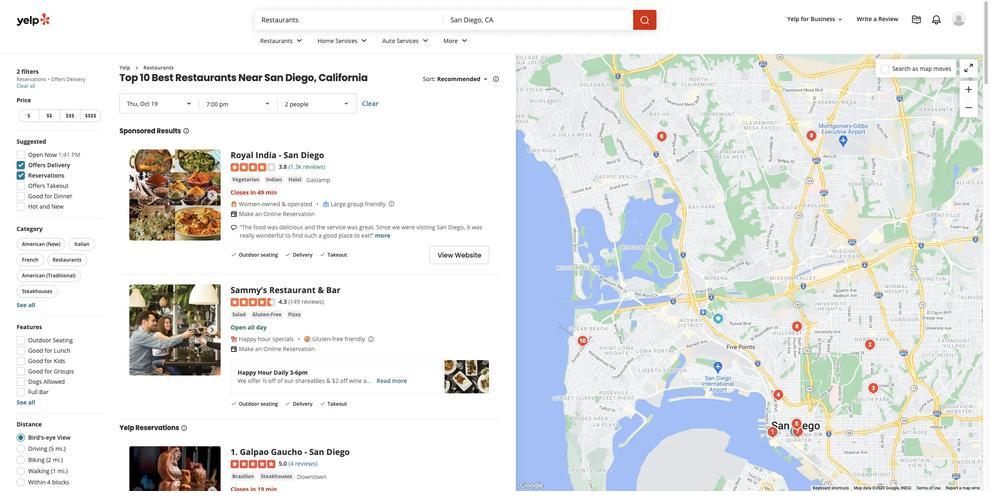 Task type: describe. For each thing, give the bounding box(es) containing it.
projects image
[[912, 15, 922, 25]]

& for owned
[[282, 200, 286, 208]]

2
[[17, 68, 20, 75]]

one door north image
[[862, 337, 878, 354]]

happy for happy hour specials
[[239, 336, 256, 344]]

india
[[256, 150, 277, 161]]

good for good for dinner
[[28, 192, 43, 200]]

sort:
[[423, 75, 436, 83]]

food
[[253, 224, 266, 231]]

for for kids
[[45, 358, 52, 365]]

indian button
[[264, 176, 284, 184]]

offers for takeout
[[28, 182, 45, 190]]

more link
[[437, 30, 476, 54]]

clear inside 2 filters reservations • offers delivery clear all
[[17, 83, 29, 90]]

services for home services
[[336, 37, 358, 45]]

5 star rating image
[[231, 461, 275, 469]]

make an online reservation for india
[[239, 210, 315, 218]]

friendly for sammy's restaurant & bar
[[345, 336, 365, 344]]

bhojan griha image
[[710, 311, 727, 327]]

gluten-free
[[252, 312, 282, 319]]

recommended
[[437, 75, 481, 83]]

1 next image from the top
[[207, 191, 217, 201]]

(149
[[288, 298, 300, 306]]

0 vertical spatial view
[[438, 251, 453, 260]]

16 checkmark v2 image down good
[[319, 252, 326, 258]]

½
[[262, 378, 267, 386]]

16 checkmark v2 image down we offer ½ off of our shareables & $2 off wine and beer glasses
[[319, 401, 326, 408]]

1 seating from the top
[[261, 252, 278, 259]]

1 vertical spatial more
[[392, 378, 407, 386]]

see all for category
[[17, 302, 35, 309]]

steakhouses link
[[259, 473, 294, 481]]

group containing features
[[14, 324, 103, 407]]

0 vertical spatial bar
[[326, 285, 341, 296]]

mi.) for biking (2 mi.)
[[53, 457, 63, 465]]

pm
[[72, 151, 80, 159]]

0 vertical spatial 16 info v2 image
[[493, 76, 499, 83]]

24 chevron down v2 image for home services
[[359, 36, 369, 46]]

1 off from the left
[[268, 378, 276, 386]]

sammy's restaurant & bar
[[231, 285, 341, 296]]

16 chevron right v2 image
[[133, 65, 140, 71]]

reviews) for (4 reviews)
[[295, 460, 317, 468]]

allowed
[[43, 378, 65, 386]]

italian
[[74, 241, 90, 248]]

yelp for yelp for business
[[787, 15, 800, 23]]

terms of use
[[916, 487, 941, 491]]

Time field
[[200, 96, 277, 114]]

& for restaurant
[[318, 285, 324, 296]]

3-
[[290, 369, 295, 377]]

delicious
[[279, 224, 303, 231]]

large group friendly
[[331, 200, 386, 208]]

business categories element
[[254, 30, 966, 54]]

salad
[[232, 312, 246, 319]]

shortcuts
[[831, 487, 849, 491]]

clear all link
[[17, 83, 35, 90]]

(4
[[289, 460, 294, 468]]

mi.) for driving (5 mi.)
[[55, 445, 66, 453]]

clear button
[[362, 99, 379, 108]]

"the
[[240, 224, 252, 231]]

1 horizontal spatial of
[[929, 487, 933, 491]]

dogs allowed
[[28, 378, 65, 386]]

open for open all day
[[231, 324, 246, 332]]

good for good for kids
[[28, 358, 43, 365]]

2 seating from the top
[[261, 401, 278, 408]]

reservation for &
[[283, 346, 315, 354]]

16 happy hour specials v2 image
[[231, 337, 237, 343]]

16 checkmark v2 image down 16 speech v2 icon
[[231, 252, 237, 258]]

offers for delivery
[[28, 161, 46, 169]]

halal
[[289, 176, 301, 183]]

slideshow element for royal
[[129, 150, 221, 241]]

previous image
[[133, 488, 143, 492]]

women-
[[239, 200, 262, 208]]

group
[[347, 200, 364, 208]]

delivery down shareables
[[293, 401, 313, 408]]

san up (1.3k
[[284, 150, 299, 161]]

service
[[327, 224, 346, 231]]

in
[[250, 189, 256, 197]]

mi.) for walking (1 mi.)
[[58, 468, 68, 476]]

see all for features
[[17, 399, 35, 407]]

16 speech v2 image
[[231, 225, 237, 231]]

driving (5 mi.)
[[28, 445, 66, 453]]

vegetarian button
[[231, 176, 261, 184]]

an for royal
[[255, 210, 262, 218]]

see for category
[[17, 302, 27, 309]]

gaucho
[[271, 447, 302, 458]]

0 horizontal spatial of
[[277, 378, 283, 386]]

3.8 star rating image
[[231, 163, 275, 172]]

bird's-
[[28, 434, 46, 442]]

ulivo restaurant image
[[574, 333, 591, 350]]

vegetarian link
[[231, 176, 261, 184]]

french
[[22, 257, 38, 264]]

website
[[455, 251, 481, 260]]

dinner
[[54, 192, 72, 200]]

seating
[[53, 337, 73, 345]]

0 horizontal spatial steakhouses button
[[17, 286, 58, 298]]

$2
[[332, 378, 339, 386]]

(traditional)
[[46, 273, 76, 280]]

make an online reservation for restaurant
[[239, 346, 315, 354]]

new
[[51, 203, 64, 211]]

parma cucina italiana image
[[789, 319, 805, 335]]

expand map image
[[964, 63, 974, 73]]

galpao gaucho - san diego image
[[764, 425, 781, 441]]

reviews) for (1.3k reviews)
[[303, 163, 325, 171]]

1 vertical spatial 16 info v2 image
[[183, 128, 189, 135]]

map for moves
[[920, 64, 932, 72]]

italian button
[[69, 238, 95, 251]]

option group containing distance
[[14, 421, 103, 490]]

0 vertical spatial diego
[[301, 150, 324, 161]]

day
[[256, 324, 267, 332]]

0 vertical spatial diego,
[[285, 71, 317, 85]]

steakhouses inside 'group'
[[22, 288, 52, 295]]

2 vertical spatial 16 info v2 image
[[181, 425, 188, 432]]

bird's-eye view
[[28, 434, 71, 442]]

google,
[[886, 487, 900, 491]]

search image
[[640, 15, 650, 25]]

2 next image from the top
[[207, 488, 217, 492]]

user actions element
[[781, 10, 978, 61]]

daily
[[274, 369, 288, 377]]

16 checkmark v2 image down our
[[285, 401, 291, 408]]

services for auto services
[[397, 37, 419, 45]]

16 checkmark v2 image
[[231, 401, 237, 408]]

0 vertical spatial -
[[279, 150, 281, 161]]

report
[[946, 487, 958, 491]]

map for error
[[963, 487, 971, 491]]

american (new)
[[22, 241, 60, 248]]

top 10 best restaurants near san diego, california
[[119, 71, 368, 85]]

hour
[[258, 369, 272, 377]]

reservation for -
[[283, 210, 315, 218]]

diego, inside "the food was delicious and the service was great. since we were visiting san diego, it was really wonderful to find such a good place to eat!"
[[448, 224, 465, 231]]

group containing suggested
[[14, 138, 103, 214]]

we
[[238, 378, 246, 386]]

1 vertical spatial diego
[[326, 447, 350, 458]]

$$$ button
[[60, 110, 80, 122]]

good for good for groups
[[28, 368, 43, 376]]

free
[[271, 312, 282, 319]]

previous image for royal india - san diego
[[133, 191, 143, 201]]

royal india - san diego image
[[787, 424, 803, 441]]

Select a date text field
[[120, 95, 199, 113]]

all up features
[[28, 302, 35, 309]]

good for lunch
[[28, 347, 70, 355]]

©2023
[[873, 487, 885, 491]]

indian link
[[264, 176, 284, 184]]

1
[[231, 447, 235, 458]]

all left day
[[248, 324, 255, 332]]

online for india
[[264, 210, 281, 218]]

all down full
[[28, 399, 35, 407]]

home
[[318, 37, 334, 45]]

for for groups
[[45, 368, 52, 376]]

make for royal
[[239, 210, 254, 218]]

3 was from the left
[[472, 224, 482, 231]]

search
[[893, 64, 911, 72]]

we
[[392, 224, 400, 231]]

(4 reviews)
[[289, 460, 317, 468]]

walking (1 mi.)
[[28, 468, 68, 476]]

good for good for lunch
[[28, 347, 43, 355]]

dogs
[[28, 378, 42, 386]]

1 horizontal spatial steakhouses
[[261, 473, 292, 481]]

2 vertical spatial and
[[363, 378, 374, 386]]

Find text field
[[262, 15, 437, 24]]

see all button for category
[[17, 302, 35, 309]]

large
[[331, 200, 346, 208]]

gluten-free button
[[251, 311, 283, 320]]

driving
[[28, 445, 47, 453]]

a for report
[[959, 487, 962, 491]]

5.0 link
[[279, 460, 287, 469]]

16 gluten free v2 image
[[304, 337, 311, 343]]

sammy's restaurant & bar image
[[129, 285, 221, 376]]

american (traditional)
[[22, 273, 76, 280]]

distance
[[17, 421, 42, 429]]

(1.3k
[[289, 163, 302, 171]]

for for dinner
[[45, 192, 52, 200]]

1 horizontal spatial steakhouses button
[[259, 473, 294, 481]]

offers takeout
[[28, 182, 68, 190]]

home services
[[318, 37, 358, 45]]

0 vertical spatial more
[[375, 232, 390, 240]]

hot
[[28, 203, 38, 211]]

roma mia image
[[788, 416, 805, 433]]

yelp link
[[119, 64, 130, 71]]

reservations inside 'group'
[[28, 172, 64, 180]]

and inside "the food was delicious and the service was great. since we were visiting san diego, it was really wonderful to find such a good place to eat!"
[[305, 224, 315, 231]]

write a review
[[857, 15, 898, 23]]

auto services
[[382, 37, 419, 45]]

suggested
[[17, 138, 46, 146]]

open for open now 1:41 pm
[[28, 151, 43, 159]]

16 reservation v2 image for sammy's
[[231, 346, 237, 353]]

2 horizontal spatial &
[[326, 378, 331, 386]]

1 . galpao gaucho - san diego
[[231, 447, 350, 458]]

read
[[377, 378, 391, 386]]

1 outdoor seating from the top
[[239, 252, 278, 259]]

open now 1:41 pm
[[28, 151, 80, 159]]

san right near
[[264, 71, 283, 85]]



Task type: locate. For each thing, give the bounding box(es) containing it.
friendly for royal india - san diego
[[365, 200, 386, 208]]

0 horizontal spatial clear
[[17, 83, 29, 90]]

2 make an online reservation from the top
[[239, 346, 315, 354]]

$$
[[47, 112, 52, 119]]

american for american (new)
[[22, 241, 45, 248]]

outdoor seating down "really" at the top of page
[[239, 252, 278, 259]]

0 horizontal spatial off
[[268, 378, 276, 386]]

yelp for yelp
[[119, 64, 130, 71]]

american down french button
[[22, 273, 45, 280]]

1 horizontal spatial map
[[963, 487, 971, 491]]

salad link
[[231, 311, 247, 320]]

reviews)
[[303, 163, 325, 171], [302, 298, 324, 306], [295, 460, 317, 468]]

gaslamp
[[306, 176, 330, 184]]

1 see all from the top
[[17, 302, 35, 309]]

more link
[[375, 232, 390, 240]]

1 horizontal spatial view
[[438, 251, 453, 260]]

1 an from the top
[[255, 210, 262, 218]]

outdoor up good for lunch
[[28, 337, 51, 345]]

0 horizontal spatial restaurants link
[[143, 64, 174, 71]]

3.8
[[279, 163, 287, 171]]

happy for happy hour daily 3-6pm
[[238, 369, 256, 377]]

offers inside 2 filters reservations • offers delivery clear all
[[51, 76, 65, 83]]

24 chevron down v2 image inside more link
[[460, 36, 470, 46]]

zoom in image
[[964, 84, 974, 94]]

0 vertical spatial offers
[[51, 76, 65, 83]]

$$$$ button
[[80, 110, 101, 122]]

was up "place"
[[347, 224, 358, 231]]

0 horizontal spatial open
[[28, 151, 43, 159]]

happy down open all day
[[239, 336, 256, 344]]

2 horizontal spatial and
[[363, 378, 374, 386]]

2 16 reservation v2 image from the top
[[231, 346, 237, 353]]

- up 3.8 link
[[279, 150, 281, 161]]

was
[[267, 224, 278, 231], [347, 224, 358, 231], [472, 224, 482, 231]]

1 make an online reservation from the top
[[239, 210, 315, 218]]

full
[[28, 389, 38, 397]]

24 chevron down v2 image inside home services link
[[359, 36, 369, 46]]

1 vertical spatial reservation
[[283, 346, 315, 354]]

0 vertical spatial &
[[282, 200, 286, 208]]

best
[[152, 71, 173, 85]]

$ button
[[18, 110, 39, 122]]

california
[[319, 71, 368, 85]]

make down open all day
[[239, 346, 254, 354]]

offers down now at the left
[[28, 161, 46, 169]]

steakhouses button
[[17, 286, 58, 298], [259, 473, 294, 481]]

happy hour daily 3-6pm
[[238, 369, 308, 377]]

yelp for yelp reservations
[[119, 424, 134, 433]]

option group
[[14, 421, 103, 490]]

a right write
[[874, 15, 877, 23]]

1 slideshow element from the top
[[129, 150, 221, 241]]

0 vertical spatial friendly
[[365, 200, 386, 208]]

operated
[[288, 200, 312, 208]]

1 vertical spatial an
[[255, 346, 262, 354]]

24 chevron down v2 image for restaurants
[[294, 36, 304, 46]]

american (new) button
[[17, 238, 66, 251]]

& left $2
[[326, 378, 331, 386]]

2 vertical spatial a
[[959, 487, 962, 491]]

0 vertical spatial outdoor
[[239, 252, 259, 259]]

view right eye
[[57, 434, 71, 442]]

seating
[[261, 252, 278, 259], [261, 401, 278, 408]]

all down filters
[[30, 83, 35, 90]]

report a map error
[[946, 487, 981, 491]]

0 horizontal spatial 24 chevron down v2 image
[[294, 36, 304, 46]]

for inside 'yelp for business' button
[[801, 15, 809, 23]]

0 vertical spatial see
[[17, 302, 27, 309]]

of left use
[[929, 487, 933, 491]]

1 horizontal spatial was
[[347, 224, 358, 231]]

restaurants inside button
[[53, 257, 82, 264]]

top
[[119, 71, 138, 85]]

(4 reviews) link
[[289, 460, 317, 469]]

of
[[277, 378, 283, 386], [929, 487, 933, 491]]

2 24 chevron down v2 image from the left
[[460, 36, 470, 46]]

1 vertical spatial make
[[239, 346, 254, 354]]

2 previous image from the top
[[133, 326, 143, 336]]

1 horizontal spatial off
[[340, 378, 348, 386]]

see for features
[[17, 399, 27, 407]]

0 vertical spatial reservation
[[283, 210, 315, 218]]

0 vertical spatial an
[[255, 210, 262, 218]]

- up (4 reviews) "link"
[[304, 447, 307, 458]]

1 see from the top
[[17, 302, 27, 309]]

1 horizontal spatial open
[[231, 324, 246, 332]]

0 vertical spatial map
[[920, 64, 932, 72]]

beer
[[375, 378, 388, 386]]

pizza link
[[287, 311, 302, 320]]

0 horizontal spatial none field
[[262, 15, 437, 24]]

1 vertical spatial 16 reservation v2 image
[[231, 346, 237, 353]]

off right ½
[[268, 378, 276, 386]]

reservations inside 2 filters reservations • offers delivery clear all
[[17, 76, 46, 83]]

24 chevron down v2 image left auto
[[359, 36, 369, 46]]

1 see all button from the top
[[17, 302, 35, 309]]

havana 1920 image
[[790, 424, 806, 441]]

yelp for business
[[787, 15, 835, 23]]

to down delicious
[[285, 232, 291, 240]]

0 vertical spatial a
[[874, 15, 877, 23]]

group
[[960, 81, 978, 117], [14, 138, 103, 214], [15, 225, 103, 310], [14, 324, 103, 407]]

tyler b. image
[[952, 11, 966, 26]]

1 reservation from the top
[[283, 210, 315, 218]]

24 chevron down v2 image inside auto services link
[[420, 36, 430, 46]]

2 good from the top
[[28, 347, 43, 355]]

see all down full
[[17, 399, 35, 407]]

1 vertical spatial view
[[57, 434, 71, 442]]

0 vertical spatial previous image
[[133, 191, 143, 201]]

good up hot
[[28, 192, 43, 200]]

& right owned
[[282, 200, 286, 208]]

1 vertical spatial reviews)
[[302, 298, 324, 306]]

1 vertical spatial yelp
[[119, 64, 130, 71]]

2 vertical spatial takeout
[[328, 401, 347, 408]]

0 vertical spatial next image
[[207, 191, 217, 201]]

biking (2 mi.)
[[28, 457, 63, 465]]

was right it in the top of the page
[[472, 224, 482, 231]]

chef jun image
[[654, 128, 670, 145]]

map
[[854, 487, 862, 491]]

for down good for kids
[[45, 368, 52, 376]]

1 vertical spatial slideshow element
[[129, 285, 221, 376]]

a right report
[[959, 487, 962, 491]]

see all button up features
[[17, 302, 35, 309]]

0 vertical spatial reservations
[[17, 76, 46, 83]]

3 good from the top
[[28, 358, 43, 365]]

delivery inside 'group'
[[47, 161, 70, 169]]

bar
[[326, 285, 341, 296], [39, 389, 49, 397]]

good
[[28, 192, 43, 200], [28, 347, 43, 355], [28, 358, 43, 365], [28, 368, 43, 376]]

none field find
[[262, 15, 437, 24]]

royal india - san diego image
[[129, 150, 221, 241]]

online down happy hour specials at the left bottom of page
[[264, 346, 281, 354]]

offer
[[248, 378, 261, 386]]

reviews) inside (1.3k reviews) link
[[303, 163, 325, 171]]

free
[[332, 336, 343, 344]]

diego, up cover field
[[285, 71, 317, 85]]

4 good from the top
[[28, 368, 43, 376]]

was up wonderful
[[267, 224, 278, 231]]

16 reservation v2 image
[[231, 211, 237, 218], [231, 346, 237, 353]]

bar down dogs allowed
[[39, 389, 49, 397]]

2 none field from the left
[[451, 15, 627, 24]]

delivery down open now 1:41 pm at the left of page
[[47, 161, 70, 169]]

24 chevron down v2 image left home
[[294, 36, 304, 46]]

reviews) right (149
[[302, 298, 324, 306]]

off right $2
[[340, 378, 348, 386]]

open down suggested
[[28, 151, 43, 159]]

0 vertical spatial happy
[[239, 336, 256, 344]]

yelp inside button
[[787, 15, 800, 23]]

online for restaurant
[[264, 346, 281, 354]]

2 services from the left
[[397, 37, 419, 45]]

restaurants inside business categories element
[[260, 37, 293, 45]]

& up the 4.3 (149 reviews)
[[318, 285, 324, 296]]

takeout down good
[[328, 252, 347, 259]]

1 vertical spatial restaurants link
[[143, 64, 174, 71]]

3.8 link
[[279, 162, 287, 171]]

blocks
[[52, 479, 69, 487]]

16 reservation v2 image for royal
[[231, 211, 237, 218]]

for up good for kids
[[45, 347, 52, 355]]

1 vertical spatial seating
[[261, 401, 278, 408]]

0 vertical spatial make an online reservation
[[239, 210, 315, 218]]

takeout for 16 checkmark v2 icon underneath 16 speech v2 icon
[[328, 252, 347, 259]]

downtown
[[297, 473, 327, 481]]

gluten- right '16 gluten free v2' image
[[312, 336, 332, 344]]

mi.) right (1
[[58, 468, 68, 476]]

hour
[[258, 336, 271, 344]]

steakhouses button down "5.0"
[[259, 473, 294, 481]]

make for sammy's
[[239, 346, 254, 354]]

steakhouses down "5.0"
[[261, 473, 292, 481]]

reservation
[[283, 210, 315, 218], [283, 346, 315, 354]]

2 see all button from the top
[[17, 399, 35, 407]]

previous image for sammy's restaurant & bar
[[133, 326, 143, 336]]

1 vertical spatial next image
[[207, 488, 217, 492]]

1 vertical spatial a
[[319, 232, 322, 240]]

see all up features
[[17, 302, 35, 309]]

1 vertical spatial offers
[[28, 161, 46, 169]]

Cover field
[[278, 96, 355, 114]]

2 24 chevron down v2 image from the left
[[359, 36, 369, 46]]

brazilian button
[[231, 473, 256, 481]]

takeout inside 'group'
[[47, 182, 68, 190]]

takeout down $2
[[328, 401, 347, 408]]

2 online from the top
[[264, 346, 281, 354]]

16 women owned v2 image
[[231, 201, 237, 208]]

2 was from the left
[[347, 224, 358, 231]]

reviews) up gaslamp
[[303, 163, 325, 171]]

1 vertical spatial and
[[305, 224, 315, 231]]

group containing category
[[15, 225, 103, 310]]

more
[[444, 37, 458, 45]]

sammy's
[[231, 285, 267, 296]]

owned
[[262, 200, 280, 208]]

1 services from the left
[[336, 37, 358, 45]]

1 horizontal spatial restaurants link
[[254, 30, 311, 54]]

0 horizontal spatial gluten-
[[252, 312, 271, 319]]

terms
[[916, 487, 928, 491]]

1 american from the top
[[22, 241, 45, 248]]

16 large group friendly v2 image
[[323, 201, 329, 208]]

0 vertical spatial takeout
[[47, 182, 68, 190]]

good down good for lunch
[[28, 358, 43, 365]]

for left business
[[801, 15, 809, 23]]

a inside "the food was delicious and the service was great. since we were visiting san diego, it was really wonderful to find such a good place to eat!"
[[319, 232, 322, 240]]

0 horizontal spatial and
[[40, 203, 50, 211]]

0 horizontal spatial -
[[279, 150, 281, 161]]

harmony cuisine 2b1 image
[[803, 128, 820, 144]]

2 vertical spatial reservations
[[135, 424, 179, 433]]

gluten- for free
[[252, 312, 271, 319]]

0 vertical spatial reviews)
[[303, 163, 325, 171]]

2 make from the top
[[239, 346, 254, 354]]

1 vertical spatial friendly
[[345, 336, 365, 344]]

Near text field
[[451, 15, 627, 24]]

16 checkmark v2 image
[[231, 252, 237, 258], [285, 252, 291, 258], [319, 252, 326, 258], [285, 401, 291, 408], [319, 401, 326, 408]]

16 chevron down v2 image
[[482, 76, 489, 83]]

view
[[438, 251, 453, 260], [57, 434, 71, 442]]

2 see all from the top
[[17, 399, 35, 407]]

2 an from the top
[[255, 346, 262, 354]]

2 vertical spatial mi.)
[[58, 468, 68, 476]]

2 vertical spatial offers
[[28, 182, 45, 190]]

american for american (traditional)
[[22, 273, 45, 280]]

1 vertical spatial outdoor seating
[[239, 401, 278, 408]]

0 vertical spatial slideshow element
[[129, 150, 221, 241]]

1 vertical spatial bar
[[39, 389, 49, 397]]

1 vertical spatial mi.)
[[53, 457, 63, 465]]

read more
[[377, 378, 407, 386]]

1 16 reservation v2 image from the top
[[231, 211, 237, 218]]

reviews) up downtown
[[295, 460, 317, 468]]

0 horizontal spatial steakhouses
[[22, 288, 52, 295]]

within 4 blocks
[[28, 479, 69, 487]]

1 horizontal spatial -
[[304, 447, 307, 458]]

16 info v2 image
[[493, 76, 499, 83], [183, 128, 189, 135], [181, 425, 188, 432]]

1 horizontal spatial gluten-
[[312, 336, 332, 344]]

0 vertical spatial online
[[264, 210, 281, 218]]

1 horizontal spatial bar
[[326, 285, 341, 296]]

2 vertical spatial &
[[326, 378, 331, 386]]

2 horizontal spatial was
[[472, 224, 482, 231]]

all inside 2 filters reservations • offers delivery clear all
[[30, 83, 35, 90]]

clear up price
[[17, 83, 29, 90]]

gluten- for free
[[312, 336, 332, 344]]

place
[[339, 232, 353, 240]]

2 outdoor seating from the top
[[239, 401, 278, 408]]

brazilian
[[232, 473, 254, 481]]

1 vertical spatial diego,
[[448, 224, 465, 231]]

2 see from the top
[[17, 399, 27, 407]]

category
[[17, 225, 43, 233]]

steakhouses button down american (traditional) button
[[17, 286, 58, 298]]

16 info v2 image right results
[[183, 128, 189, 135]]

slideshow element for sammy's
[[129, 285, 221, 376]]

delivery inside 2 filters reservations • offers delivery clear all
[[67, 76, 85, 83]]

1 vertical spatial takeout
[[328, 252, 347, 259]]

1 online from the top
[[264, 210, 281, 218]]

16 info v2 image right yelp reservations on the bottom of the page
[[181, 425, 188, 432]]

gluten- inside 'button'
[[252, 312, 271, 319]]

2 to from the left
[[354, 232, 360, 240]]

friendly right free
[[345, 336, 365, 344]]

outdoor seating
[[28, 337, 73, 345]]

24 chevron down v2 image for more
[[460, 36, 470, 46]]

near
[[238, 71, 262, 85]]

error
[[972, 487, 981, 491]]

auto services link
[[376, 30, 437, 54]]

1 vertical spatial make an online reservation
[[239, 346, 315, 354]]

online down owned
[[264, 210, 281, 218]]

24 chevron down v2 image
[[420, 36, 430, 46], [460, 36, 470, 46]]

report a map error link
[[946, 487, 981, 491]]

for for business
[[801, 15, 809, 23]]

off
[[268, 378, 276, 386], [340, 378, 348, 386]]

to
[[285, 232, 291, 240], [354, 232, 360, 240]]

of down daily
[[277, 378, 283, 386]]

and left beer
[[363, 378, 374, 386]]

clear down california
[[362, 99, 379, 108]]

24 chevron down v2 image for auto services
[[420, 36, 430, 46]]

map right as
[[920, 64, 932, 72]]

1 vertical spatial -
[[304, 447, 307, 458]]

see all
[[17, 302, 35, 309], [17, 399, 35, 407]]

terms of use link
[[916, 487, 941, 491]]

takeout for 16 checkmark v2 image
[[328, 401, 347, 408]]

0 horizontal spatial more
[[375, 232, 390, 240]]

friendly right group
[[365, 200, 386, 208]]

(1.3k reviews)
[[289, 163, 325, 171]]

1 vertical spatial happy
[[238, 369, 256, 377]]

takeout up dinner
[[47, 182, 68, 190]]

1 make from the top
[[239, 210, 254, 218]]

services right auto
[[397, 37, 419, 45]]

2 vertical spatial outdoor
[[239, 401, 259, 408]]

4.3 star rating image
[[231, 299, 275, 307]]

0 horizontal spatial map
[[920, 64, 932, 72]]

seating down ½
[[261, 401, 278, 408]]

notifications image
[[932, 15, 942, 25]]

0 vertical spatial steakhouses
[[22, 288, 52, 295]]

1 horizontal spatial 24 chevron down v2 image
[[460, 36, 470, 46]]

clear
[[17, 83, 29, 90], [362, 99, 379, 108]]

0 horizontal spatial a
[[319, 232, 322, 240]]

2 vertical spatial yelp
[[119, 424, 134, 433]]

indian
[[266, 176, 282, 183]]

to left eat!"
[[354, 232, 360, 240]]

all
[[30, 83, 35, 90], [28, 302, 35, 309], [248, 324, 255, 332], [28, 399, 35, 407]]

more down 'since'
[[375, 232, 390, 240]]

1 vertical spatial see all
[[17, 399, 35, 407]]

1 vertical spatial steakhouses
[[261, 473, 292, 481]]

ristorante illando image
[[770, 387, 787, 404]]

see all button for features
[[17, 399, 35, 407]]

make an online reservation down women-owned & operated
[[239, 210, 315, 218]]

3 slideshow element from the top
[[129, 447, 221, 492]]

map left error
[[963, 487, 971, 491]]

0 vertical spatial outdoor seating
[[239, 252, 278, 259]]

sponsored
[[119, 127, 155, 136]]

1 horizontal spatial diego
[[326, 447, 350, 458]]

info icon image
[[388, 201, 395, 207], [388, 201, 395, 207], [368, 336, 374, 343], [368, 336, 374, 343]]

None search field
[[255, 10, 658, 30]]

16 checkmark v2 image down delicious
[[285, 252, 291, 258]]

keyboard
[[813, 487, 830, 491]]

a for write
[[874, 15, 877, 23]]

1 horizontal spatial clear
[[362, 99, 379, 108]]

moves
[[934, 64, 952, 72]]

royal india - san diego
[[231, 150, 324, 161]]

steakhouses down american (traditional) button
[[22, 288, 52, 295]]

make down women-
[[239, 210, 254, 218]]

slideshow element
[[129, 150, 221, 241], [129, 285, 221, 376], [129, 447, 221, 492]]

mi.) right (5
[[55, 445, 66, 453]]

for for lunch
[[45, 347, 52, 355]]

delivery right •
[[67, 76, 85, 83]]

zoom out image
[[964, 103, 974, 113]]

offers up the good for dinner
[[28, 182, 45, 190]]

price group
[[17, 96, 103, 124]]

view left website at the bottom of the page
[[438, 251, 453, 260]]

for down offers takeout on the left
[[45, 192, 52, 200]]

bar inside 'group'
[[39, 389, 49, 397]]

offers delivery
[[28, 161, 70, 169]]

sammy's restaurant & bar link
[[231, 285, 341, 296]]

outdoor right 16 checkmark v2 image
[[239, 401, 259, 408]]

offers right •
[[51, 76, 65, 83]]

1 horizontal spatial diego,
[[448, 224, 465, 231]]

make an online reservation down specials
[[239, 346, 315, 354]]

1 vertical spatial gluten-
[[312, 336, 332, 344]]

data
[[863, 487, 871, 491]]

american (traditional) button
[[17, 270, 81, 282]]

1 good from the top
[[28, 192, 43, 200]]

24 chevron down v2 image right the auto services
[[420, 36, 430, 46]]

24 chevron down v2 image
[[294, 36, 304, 46], [359, 36, 369, 46]]

mi.) right (2
[[53, 457, 63, 465]]

san inside "the food was delicious and the service was great. since we were visiting san diego, it was really wonderful to find such a good place to eat!"
[[437, 224, 447, 231]]

royal india - san diego link
[[231, 150, 324, 161]]

2 american from the top
[[22, 273, 45, 280]]

16 info v2 image right 16 chevron down v2 icon
[[493, 76, 499, 83]]

more right read
[[392, 378, 407, 386]]

0 vertical spatial see all button
[[17, 302, 35, 309]]

1 was from the left
[[267, 224, 278, 231]]

good up dogs
[[28, 368, 43, 376]]

1 24 chevron down v2 image from the left
[[294, 36, 304, 46]]

previous image
[[133, 191, 143, 201], [133, 326, 143, 336]]

1 vertical spatial map
[[963, 487, 971, 491]]

1 horizontal spatial a
[[874, 15, 877, 23]]

good up good for kids
[[28, 347, 43, 355]]

1 horizontal spatial and
[[305, 224, 315, 231]]

view inside option group
[[57, 434, 71, 442]]

1 to from the left
[[285, 232, 291, 240]]

2 reservation from the top
[[283, 346, 315, 354]]

0 horizontal spatial services
[[336, 37, 358, 45]]

1 vertical spatial clear
[[362, 99, 379, 108]]

next image
[[207, 326, 217, 336]]

1 24 chevron down v2 image from the left
[[420, 36, 430, 46]]

see up features
[[17, 302, 27, 309]]

san up (4 reviews) "link"
[[309, 447, 324, 458]]

10
[[140, 71, 150, 85]]

an down women-
[[255, 210, 262, 218]]

services right home
[[336, 37, 358, 45]]

a down the
[[319, 232, 322, 240]]

really
[[240, 232, 254, 240]]

more
[[375, 232, 390, 240], [392, 378, 407, 386]]

0 vertical spatial make
[[239, 210, 254, 218]]

None field
[[262, 15, 437, 24], [451, 15, 627, 24]]

1 vertical spatial reservations
[[28, 172, 64, 180]]

2 off from the left
[[340, 378, 348, 386]]

2 slideshow element from the top
[[129, 285, 221, 376]]

reviews) inside (4 reviews) "link"
[[295, 460, 317, 468]]

0 horizontal spatial diego
[[301, 150, 324, 161]]

0 vertical spatial 16 reservation v2 image
[[231, 211, 237, 218]]

visiting
[[416, 224, 435, 231]]

it
[[467, 224, 470, 231]]

1 previous image from the top
[[133, 191, 143, 201]]

within
[[28, 479, 46, 487]]

6pm
[[295, 369, 308, 377]]

next image
[[207, 191, 217, 201], [207, 488, 217, 492]]

piacere mio - south park image
[[865, 381, 882, 397]]

delivery down 'find'
[[293, 252, 313, 259]]

diego up (1.3k reviews) link
[[301, 150, 324, 161]]

outdoor inside 'group'
[[28, 337, 51, 345]]

2 vertical spatial slideshow element
[[129, 447, 221, 492]]

and inside 'group'
[[40, 203, 50, 211]]

gluten-
[[252, 312, 271, 319], [312, 336, 332, 344]]

google image
[[518, 481, 545, 492]]

pizza
[[288, 312, 301, 319]]

auto
[[382, 37, 395, 45]]

16 chevron down v2 image
[[837, 16, 844, 23]]

american down category
[[22, 241, 45, 248]]

gluten- up day
[[252, 312, 271, 319]]

map region
[[484, 0, 989, 492]]

and right hot
[[40, 203, 50, 211]]

diego, left it in the top of the page
[[448, 224, 465, 231]]

none field 'near'
[[451, 15, 627, 24]]

0 horizontal spatial to
[[285, 232, 291, 240]]

san right visiting
[[437, 224, 447, 231]]

an down the hour at the left bottom
[[255, 346, 262, 354]]

good for dinner
[[28, 192, 72, 200]]

1 none field from the left
[[262, 15, 437, 24]]

women-owned & operated
[[239, 200, 312, 208]]

halal link
[[287, 176, 303, 184]]

search as map moves
[[893, 64, 952, 72]]

1 horizontal spatial &
[[318, 285, 324, 296]]

0 vertical spatial and
[[40, 203, 50, 211]]

an for sammy's
[[255, 346, 262, 354]]



Task type: vqa. For each thing, say whether or not it's contained in the screenshot.
1st "seating" from the top
yes



